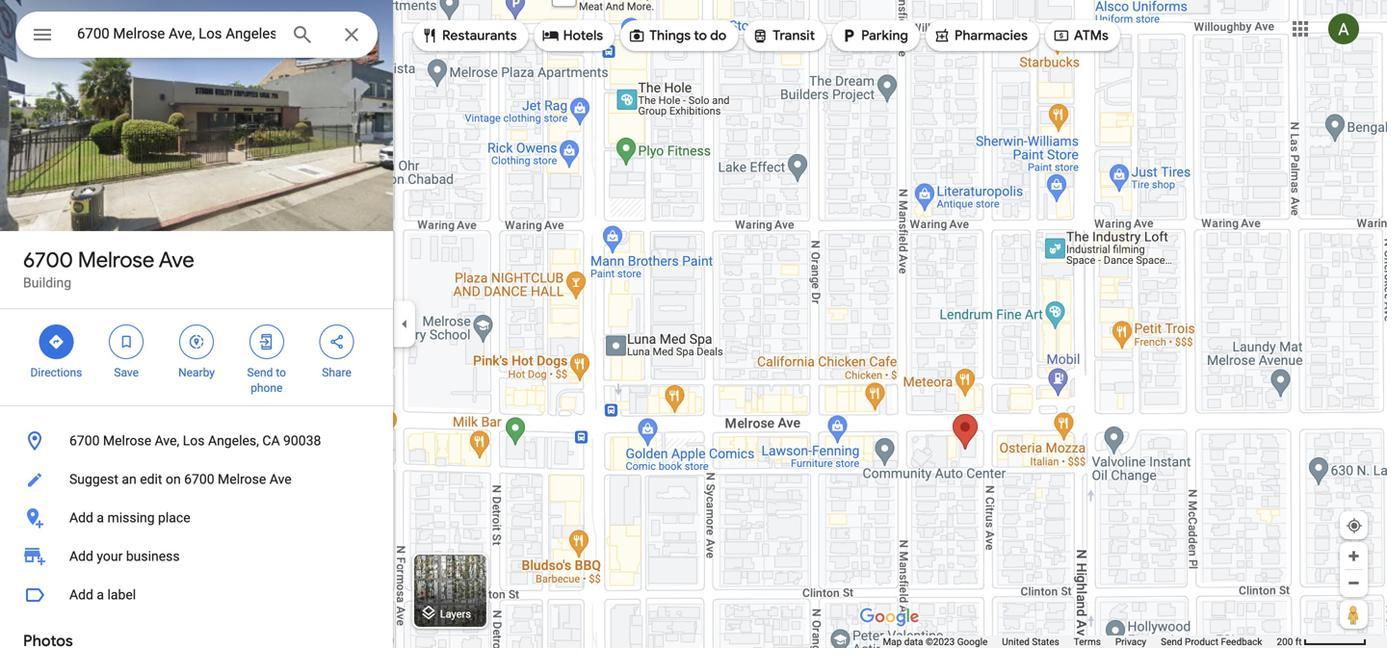 Task type: locate. For each thing, give the bounding box(es) containing it.
200
[[1277, 636, 1293, 648]]

suggest an edit on 6700 melrose ave
[[69, 472, 292, 488]]

layers
[[440, 608, 471, 620]]

1 add from the top
[[69, 510, 93, 526]]

add left label
[[69, 587, 93, 603]]

privacy
[[1116, 636, 1147, 648]]

terms button
[[1074, 636, 1101, 649]]

 search field
[[15, 12, 378, 62]]

angeles,
[[208, 433, 259, 449]]

show street view coverage image
[[1340, 600, 1368, 629]]

 things to do
[[628, 25, 727, 46]]

add a label
[[69, 587, 136, 603]]

1 vertical spatial send
[[1161, 636, 1183, 648]]

melrose
[[78, 247, 154, 274], [103, 433, 151, 449], [218, 472, 266, 488]]

ave down "ca"
[[270, 472, 292, 488]]

0 vertical spatial to
[[694, 27, 707, 44]]

6700 up building
[[23, 247, 73, 274]]

1 vertical spatial to
[[276, 366, 286, 380]]


[[934, 25, 951, 46]]

add
[[69, 510, 93, 526], [69, 549, 93, 565], [69, 587, 93, 603]]

a inside "button"
[[97, 510, 104, 526]]

1 vertical spatial ave
[[270, 472, 292, 488]]

map data ©2023 google
[[883, 636, 988, 648]]

None field
[[77, 22, 276, 45]]


[[421, 25, 438, 46]]

1 vertical spatial add
[[69, 549, 93, 565]]

0 vertical spatial add
[[69, 510, 93, 526]]

ca
[[262, 433, 280, 449]]

1 a from the top
[[97, 510, 104, 526]]

send inside send to phone
[[247, 366, 273, 380]]

1 vertical spatial 6700
[[69, 433, 100, 449]]

6700 inside button
[[69, 433, 100, 449]]

google account: angela cha  
(angela.cha@adept.ai) image
[[1329, 14, 1360, 44]]

2 vertical spatial add
[[69, 587, 93, 603]]

transit
[[773, 27, 815, 44]]

zoom in image
[[1347, 549, 1362, 564]]

6700 up suggest
[[69, 433, 100, 449]]

missing
[[107, 510, 155, 526]]

3 add from the top
[[69, 587, 93, 603]]

add a missing place button
[[0, 499, 393, 538]]

send left product at the bottom right of page
[[1161, 636, 1183, 648]]

6700 Melrose Ave, Los Angeles, CA 90038 field
[[15, 12, 378, 58]]


[[752, 25, 769, 46]]

melrose inside button
[[103, 433, 151, 449]]


[[840, 25, 858, 46]]

6700
[[23, 247, 73, 274], [69, 433, 100, 449], [184, 472, 214, 488]]

directions
[[30, 366, 82, 380]]

6700 melrose ave building
[[23, 247, 194, 291]]


[[48, 331, 65, 353]]

states
[[1032, 636, 1060, 648]]

a left label
[[97, 587, 104, 603]]

add inside "button"
[[69, 510, 93, 526]]

 hotels
[[542, 25, 603, 46]]

feedback
[[1221, 636, 1263, 648]]

footer inside google maps element
[[883, 636, 1277, 649]]

to inside  things to do
[[694, 27, 707, 44]]

melrose inside "6700 melrose ave building"
[[78, 247, 154, 274]]

add for add a missing place
[[69, 510, 93, 526]]

6700 for ave
[[23, 247, 73, 274]]


[[328, 331, 346, 353]]

send inside button
[[1161, 636, 1183, 648]]

to up phone
[[276, 366, 286, 380]]

6700 melrose ave, los angeles, ca 90038 button
[[0, 422, 393, 461]]

footer
[[883, 636, 1277, 649]]

a for label
[[97, 587, 104, 603]]


[[118, 331, 135, 353]]

ave up 
[[159, 247, 194, 274]]

0 vertical spatial ave
[[159, 247, 194, 274]]

melrose inside button
[[218, 472, 266, 488]]

to left do
[[694, 27, 707, 44]]

6700 inside button
[[184, 472, 214, 488]]

share
[[322, 366, 352, 380]]

show your location image
[[1346, 517, 1363, 535]]

your
[[97, 549, 123, 565]]


[[188, 331, 205, 353]]

to inside send to phone
[[276, 366, 286, 380]]

0 horizontal spatial ave
[[159, 247, 194, 274]]


[[542, 25, 560, 46]]

save
[[114, 366, 139, 380]]

1 horizontal spatial send
[[1161, 636, 1183, 648]]

0 vertical spatial send
[[247, 366, 273, 380]]

6700 right on
[[184, 472, 214, 488]]

1 vertical spatial a
[[97, 587, 104, 603]]

a
[[97, 510, 104, 526], [97, 587, 104, 603]]

0 vertical spatial 6700
[[23, 247, 73, 274]]

ave inside suggest an edit on 6700 melrose ave button
[[270, 472, 292, 488]]

2 vertical spatial 6700
[[184, 472, 214, 488]]

melrose up an
[[103, 433, 151, 449]]

 button
[[15, 12, 69, 62]]

0 horizontal spatial to
[[276, 366, 286, 380]]

add inside button
[[69, 587, 93, 603]]

send
[[247, 366, 273, 380], [1161, 636, 1183, 648]]

add inside "link"
[[69, 549, 93, 565]]

0 vertical spatial a
[[97, 510, 104, 526]]

add down suggest
[[69, 510, 93, 526]]

 restaurants
[[421, 25, 517, 46]]

200 ft
[[1277, 636, 1302, 648]]

send up phone
[[247, 366, 273, 380]]

a inside button
[[97, 587, 104, 603]]

add a label button
[[0, 576, 393, 615]]

2 vertical spatial melrose
[[218, 472, 266, 488]]

2 a from the top
[[97, 587, 104, 603]]

0 horizontal spatial send
[[247, 366, 273, 380]]

 atms
[[1053, 25, 1109, 46]]

footer containing map data ©2023 google
[[883, 636, 1277, 649]]

melrose down angeles,
[[218, 472, 266, 488]]

business
[[126, 549, 180, 565]]

1 horizontal spatial ave
[[270, 472, 292, 488]]

6700 melrose ave main content
[[0, 0, 393, 649]]

1 vertical spatial melrose
[[103, 433, 151, 449]]

1 horizontal spatial to
[[694, 27, 707, 44]]

2 add from the top
[[69, 549, 93, 565]]

to
[[694, 27, 707, 44], [276, 366, 286, 380]]

privacy button
[[1116, 636, 1147, 649]]

ave
[[159, 247, 194, 274], [270, 472, 292, 488]]

0 vertical spatial melrose
[[78, 247, 154, 274]]

melrose up the 
[[78, 247, 154, 274]]

a left missing
[[97, 510, 104, 526]]

on
[[166, 472, 181, 488]]

add left your
[[69, 549, 93, 565]]

send for send product feedback
[[1161, 636, 1183, 648]]

suggest
[[69, 472, 118, 488]]

6700 inside "6700 melrose ave building"
[[23, 247, 73, 274]]



Task type: vqa. For each thing, say whether or not it's contained in the screenshot.
Privacy button
yes



Task type: describe. For each thing, give the bounding box(es) containing it.
send to phone
[[247, 366, 286, 395]]

things
[[650, 27, 691, 44]]


[[1053, 25, 1070, 46]]

a for missing
[[97, 510, 104, 526]]

hotels
[[563, 27, 603, 44]]

atms
[[1074, 27, 1109, 44]]

©2023
[[926, 636, 955, 648]]

melrose for ave,
[[103, 433, 151, 449]]

product
[[1185, 636, 1219, 648]]

terms
[[1074, 636, 1101, 648]]

add your business
[[69, 549, 180, 565]]

nearby
[[178, 366, 215, 380]]


[[258, 331, 275, 353]]


[[628, 25, 646, 46]]

6700 melrose ave, los angeles, ca 90038
[[69, 433, 321, 449]]

90038
[[283, 433, 321, 449]]

 parking
[[840, 25, 909, 46]]

data
[[905, 636, 924, 648]]

los
[[183, 433, 205, 449]]

none field inside 6700 melrose ave, los angeles, ca 90038 field
[[77, 22, 276, 45]]


[[31, 21, 54, 49]]

send product feedback
[[1161, 636, 1263, 648]]

ave inside "6700 melrose ave building"
[[159, 247, 194, 274]]

united states button
[[1002, 636, 1060, 649]]

6700 for ave,
[[69, 433, 100, 449]]

google
[[958, 636, 988, 648]]

 transit
[[752, 25, 815, 46]]

label
[[107, 587, 136, 603]]

ft
[[1296, 636, 1302, 648]]

an
[[122, 472, 137, 488]]

collapse side panel image
[[394, 314, 415, 335]]

united states
[[1002, 636, 1060, 648]]

200 ft button
[[1277, 636, 1367, 648]]

edit
[[140, 472, 162, 488]]

united
[[1002, 636, 1030, 648]]

add a missing place
[[69, 510, 190, 526]]

send for send to phone
[[247, 366, 273, 380]]

pharmacies
[[955, 27, 1028, 44]]

map
[[883, 636, 902, 648]]

do
[[710, 27, 727, 44]]

melrose for ave
[[78, 247, 154, 274]]

zoom out image
[[1347, 576, 1362, 591]]

add for add your business
[[69, 549, 93, 565]]

restaurants
[[442, 27, 517, 44]]

actions for 6700 melrose ave region
[[0, 309, 393, 406]]

suggest an edit on 6700 melrose ave button
[[0, 461, 393, 499]]

parking
[[862, 27, 909, 44]]

ave,
[[155, 433, 180, 449]]

add your business link
[[0, 538, 393, 576]]

google maps element
[[0, 0, 1388, 649]]

phone
[[251, 382, 283, 395]]

add for add a label
[[69, 587, 93, 603]]

send product feedback button
[[1161, 636, 1263, 649]]

 pharmacies
[[934, 25, 1028, 46]]

building
[[23, 275, 71, 291]]

place
[[158, 510, 190, 526]]



